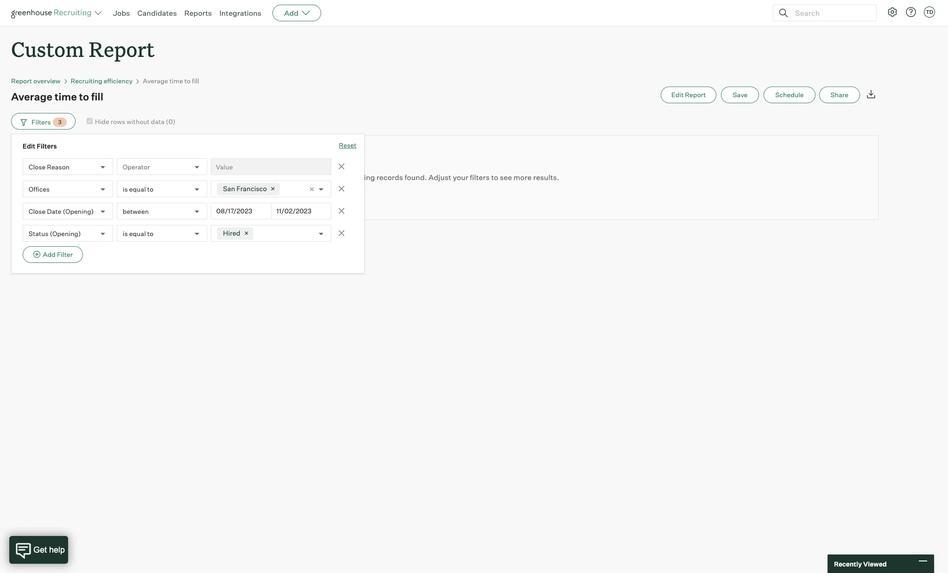 Task type: describe. For each thing, give the bounding box(es) containing it.
close for close reason
[[29, 163, 46, 171]]

efficiency
[[104, 77, 133, 85]]

0 horizontal spatial average time to fill
[[11, 90, 103, 103]]

candidates
[[137, 8, 177, 18]]

jobs
[[113, 8, 130, 18]]

no matching records found. adjust your filters to see more results. row group
[[11, 135, 879, 220]]

schedule button
[[764, 87, 816, 103]]

edit report
[[672, 91, 706, 99]]

your
[[453, 173, 468, 182]]

filters
[[470, 173, 490, 182]]

results.
[[533, 173, 559, 182]]

integrations
[[219, 8, 261, 18]]

recruiting efficiency link
[[71, 77, 133, 85]]

san francisco
[[223, 185, 267, 193]]

td
[[926, 9, 934, 15]]

candidates link
[[137, 8, 177, 18]]

is equal to for san francisco
[[123, 185, 153, 193]]

0 vertical spatial filters
[[32, 118, 51, 126]]

add for add
[[284, 8, 299, 18]]

is for san francisco
[[123, 185, 128, 193]]

to inside row group
[[491, 173, 498, 182]]

close for close date (opening)
[[29, 207, 46, 215]]

edit for edit report
[[672, 91, 684, 99]]

Search text field
[[793, 6, 868, 20]]

integrations link
[[219, 8, 261, 18]]

recruiting
[[71, 77, 102, 85]]

adjust
[[429, 173, 451, 182]]

records
[[377, 173, 403, 182]]

Value text field
[[211, 159, 331, 175]]

custom
[[11, 35, 84, 63]]

3
[[58, 119, 62, 126]]

configure image
[[887, 6, 898, 18]]

hide rows without data (0)
[[95, 118, 175, 125]]

jobs link
[[113, 8, 130, 18]]

no matching records found. adjust your filters to see more results.
[[331, 173, 559, 182]]

matching
[[342, 173, 375, 182]]

1 vertical spatial (opening)
[[50, 230, 81, 238]]

equal for san francisco
[[129, 185, 146, 193]]

td button
[[922, 5, 937, 19]]

recently viewed
[[834, 561, 887, 568]]

rows
[[111, 118, 125, 125]]

san
[[223, 185, 235, 193]]

report overview link
[[11, 77, 61, 85]]

operator
[[123, 163, 150, 171]]

without
[[127, 118, 150, 125]]

is for hired
[[123, 230, 128, 238]]

Hide rows without data (0) checkbox
[[87, 118, 93, 124]]

share
[[831, 91, 849, 99]]

1 vertical spatial report
[[11, 77, 32, 85]]

edit report link
[[661, 87, 717, 103]]

edit for edit filters
[[23, 142, 35, 150]]

viewed
[[863, 561, 887, 568]]

between
[[123, 207, 149, 215]]

no
[[331, 173, 341, 182]]

data
[[151, 118, 165, 125]]

1 horizontal spatial average time to fill
[[143, 77, 199, 85]]

reason
[[47, 163, 70, 171]]

share button
[[819, 87, 860, 103]]



Task type: locate. For each thing, give the bounding box(es) containing it.
2 is from the top
[[123, 230, 128, 238]]

offices
[[29, 185, 50, 193]]

0 vertical spatial is
[[123, 185, 128, 193]]

td button
[[924, 6, 935, 18]]

equal down operator
[[129, 185, 146, 193]]

0 vertical spatial time
[[169, 77, 183, 85]]

see
[[500, 173, 512, 182]]

report
[[89, 35, 155, 63], [11, 77, 32, 85], [685, 91, 706, 99]]

add inside popup button
[[284, 8, 299, 18]]

1 vertical spatial average time to fill
[[11, 90, 103, 103]]

average time to fill down overview
[[11, 90, 103, 103]]

report for edit report
[[685, 91, 706, 99]]

is equal to down operator
[[123, 185, 153, 193]]

0 vertical spatial average
[[143, 77, 168, 85]]

1 horizontal spatial report
[[89, 35, 155, 63]]

found.
[[405, 173, 427, 182]]

equal for hired
[[129, 230, 146, 238]]

is
[[123, 185, 128, 193], [123, 230, 128, 238]]

average time to fill
[[143, 77, 199, 85], [11, 90, 103, 103]]

1 vertical spatial equal
[[129, 230, 146, 238]]

time up (0) at the left of page
[[169, 77, 183, 85]]

report up the efficiency
[[89, 35, 155, 63]]

0 vertical spatial close
[[29, 163, 46, 171]]

save
[[733, 91, 748, 99]]

filters up close reason
[[37, 142, 57, 150]]

1 horizontal spatial edit
[[672, 91, 684, 99]]

average time to fill link
[[143, 77, 199, 85]]

0 vertical spatial equal
[[129, 185, 146, 193]]

11/02/2023
[[277, 207, 312, 215]]

time
[[169, 77, 183, 85], [55, 90, 77, 103]]

add inside button
[[43, 251, 55, 259]]

1 is from the top
[[123, 185, 128, 193]]

1 vertical spatial add
[[43, 251, 55, 259]]

status (opening)
[[29, 230, 81, 238]]

overview
[[33, 77, 61, 85]]

more
[[514, 173, 532, 182]]

close date (opening)
[[29, 207, 94, 215]]

1 vertical spatial time
[[55, 90, 77, 103]]

0 vertical spatial add
[[284, 8, 299, 18]]

08/17/2023
[[216, 207, 252, 215]]

(opening) right date
[[63, 207, 94, 215]]

fill
[[192, 77, 199, 85], [91, 90, 103, 103]]

1 close from the top
[[29, 163, 46, 171]]

greenhouse recruiting image
[[11, 7, 95, 19]]

1 vertical spatial is equal to
[[123, 230, 153, 238]]

close reason
[[29, 163, 70, 171]]

1 vertical spatial is
[[123, 230, 128, 238]]

is down between
[[123, 230, 128, 238]]

(opening)
[[63, 207, 94, 215], [50, 230, 81, 238]]

1 equal from the top
[[129, 185, 146, 193]]

0 vertical spatial (opening)
[[63, 207, 94, 215]]

1 is equal to from the top
[[123, 185, 153, 193]]

recently
[[834, 561, 862, 568]]

equal
[[129, 185, 146, 193], [129, 230, 146, 238]]

1 horizontal spatial fill
[[192, 77, 199, 85]]

0 vertical spatial edit
[[672, 91, 684, 99]]

report left overview
[[11, 77, 32, 85]]

1 horizontal spatial time
[[169, 77, 183, 85]]

add
[[284, 8, 299, 18], [43, 251, 55, 259]]

1 vertical spatial fill
[[91, 90, 103, 103]]

report for custom report
[[89, 35, 155, 63]]

equal down between
[[129, 230, 146, 238]]

reset link
[[339, 141, 357, 151]]

is up between
[[123, 185, 128, 193]]

average time to fill up (0) at the left of page
[[143, 77, 199, 85]]

0 vertical spatial average time to fill
[[143, 77, 199, 85]]

custom report
[[11, 35, 155, 63]]

1 vertical spatial edit
[[23, 142, 35, 150]]

close left date
[[29, 207, 46, 215]]

add filter
[[43, 251, 73, 259]]

1 horizontal spatial add
[[284, 8, 299, 18]]

add button
[[273, 5, 321, 21]]

is equal to
[[123, 185, 153, 193], [123, 230, 153, 238]]

save and schedule this report to revisit it! element
[[721, 87, 764, 103]]

hide
[[95, 118, 109, 125]]

average right the efficiency
[[143, 77, 168, 85]]

schedule
[[776, 91, 804, 99]]

francisco
[[237, 185, 267, 193]]

edit filters
[[23, 142, 57, 150]]

1 vertical spatial average
[[11, 90, 52, 103]]

1 horizontal spatial average
[[143, 77, 168, 85]]

filters right filter image
[[32, 118, 51, 126]]

add for add filter
[[43, 251, 55, 259]]

2 close from the top
[[29, 207, 46, 215]]

2 horizontal spatial report
[[685, 91, 706, 99]]

reset
[[339, 141, 357, 149]]

2 is equal to from the top
[[123, 230, 153, 238]]

status
[[29, 230, 48, 238]]

reports
[[184, 8, 212, 18]]

0 horizontal spatial add
[[43, 251, 55, 259]]

0 horizontal spatial time
[[55, 90, 77, 103]]

(opening) up filter
[[50, 230, 81, 238]]

0 horizontal spatial edit
[[23, 142, 35, 150]]

filter
[[57, 251, 73, 259]]

(0)
[[166, 118, 175, 125]]

0 horizontal spatial report
[[11, 77, 32, 85]]

save button
[[721, 87, 759, 103]]

edit inside edit report link
[[672, 91, 684, 99]]

is equal to for hired
[[123, 230, 153, 238]]

download image
[[866, 89, 877, 100]]

recruiting efficiency
[[71, 77, 133, 85]]

report left save
[[685, 91, 706, 99]]

reports link
[[184, 8, 212, 18]]

average down report overview link
[[11, 90, 52, 103]]

1 vertical spatial close
[[29, 207, 46, 215]]

date
[[47, 207, 61, 215]]

hired
[[223, 229, 240, 238]]

filters
[[32, 118, 51, 126], [37, 142, 57, 150]]

time down overview
[[55, 90, 77, 103]]

0 vertical spatial report
[[89, 35, 155, 63]]

2 equal from the top
[[129, 230, 146, 238]]

filter image
[[19, 118, 27, 126]]

report overview
[[11, 77, 61, 85]]

close down edit filters
[[29, 163, 46, 171]]

0 vertical spatial fill
[[192, 77, 199, 85]]

0 horizontal spatial average
[[11, 90, 52, 103]]

is equal to down between
[[123, 230, 153, 238]]

0 horizontal spatial fill
[[91, 90, 103, 103]]

average
[[143, 77, 168, 85], [11, 90, 52, 103]]

to
[[184, 77, 191, 85], [79, 90, 89, 103], [491, 173, 498, 182], [147, 185, 153, 193], [147, 230, 153, 238]]

0 vertical spatial is equal to
[[123, 185, 153, 193]]

2 vertical spatial report
[[685, 91, 706, 99]]

close
[[29, 163, 46, 171], [29, 207, 46, 215]]

edit
[[672, 91, 684, 99], [23, 142, 35, 150]]

add filter button
[[23, 247, 83, 263]]

1 vertical spatial filters
[[37, 142, 57, 150]]



Task type: vqa. For each thing, say whether or not it's contained in the screenshot.
the bottom Candidate Quality by Recruiter
no



